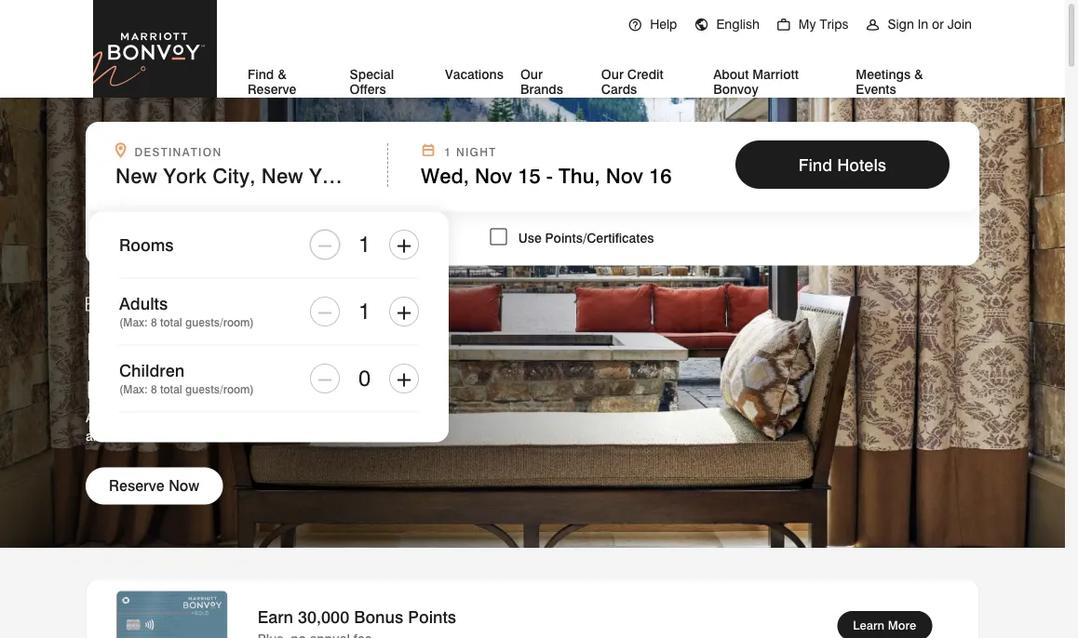 Task type: vqa. For each thing, say whether or not it's contained in the screenshot.
amenity within the Escape for an adult only night away in Kananaskis. Start your getaway with valet parking and a welcome amenity in your room. Then retreat to the Kananaskis Nordic Spa with 2 passes to an evening Hydrotherapy Session from 6:00-9:00pm and a $50 CAD credit at the Two Trees Bistro (located within the Spa).
no



Task type: describe. For each thing, give the bounding box(es) containing it.
find for find hotels
[[799, 155, 832, 175]]

sign in or join button
[[857, 0, 980, 48]]

find & reserve
[[248, 67, 296, 97]]

meetings & events button
[[856, 60, 960, 101]]

round image for help
[[628, 18, 643, 33]]

about marriott bonvoy button
[[713, 60, 839, 101]]

marriott
[[753, 67, 799, 82]]

resorts
[[112, 428, 154, 444]]

minus image for 0
[[316, 368, 333, 390]]

my trips button
[[768, 0, 857, 48]]

plus image
[[396, 234, 412, 256]]

about marriott bonvoy
[[713, 67, 799, 97]]

round image for sign in or join
[[865, 18, 880, 33]]

1 inside '1 night wed, nov 15 - thu, nov 16'
[[444, 146, 452, 159]]

of
[[331, 324, 362, 369]]

join
[[948, 16, 972, 32]]

1 left room,
[[123, 230, 130, 246]]

& for meetings
[[914, 67, 923, 82]]

1 room, 1 guest
[[123, 230, 221, 246]]

our for our credit cards
[[601, 67, 624, 82]]

learn more link
[[837, 612, 932, 639]]

wed,
[[421, 164, 469, 188]]

find for find & reserve
[[248, 67, 274, 82]]

english
[[716, 16, 760, 32]]

in
[[918, 16, 928, 32]]

special offers
[[350, 67, 394, 97]]

carlton
[[340, 410, 384, 425]]

1 room, 1 guest button
[[123, 228, 243, 248]]

credit inside "enjoy a credit of up to $300 at select edition, st. regis, and the ritz-carlton hotels and resorts"
[[220, 324, 320, 369]]

find hotels button
[[736, 141, 950, 189]]

reserve now link
[[86, 468, 223, 505]]

thu,
[[559, 164, 600, 188]]

help link
[[619, 0, 686, 48]]

english button
[[686, 0, 768, 48]]

special offers button
[[350, 60, 428, 101]]

at
[[86, 410, 98, 425]]

our brands
[[520, 67, 563, 97]]

hotels
[[837, 155, 886, 175]]

8 for 0
[[151, 383, 157, 397]]

$300
[[181, 365, 263, 410]]

sign in or join
[[888, 16, 972, 32]]

our brands button
[[520, 60, 585, 101]]

the
[[287, 410, 310, 425]]

help
[[650, 16, 677, 32]]

sign
[[888, 16, 914, 32]]

round image for english
[[694, 18, 709, 33]]

or
[[932, 16, 944, 32]]

guests/room) for 0
[[185, 383, 254, 397]]

my trips
[[799, 16, 849, 32]]

0
[[358, 365, 371, 391]]

(max: for 1
[[119, 316, 148, 330]]

our credit cards link
[[601, 60, 697, 101]]

meetings & events
[[856, 67, 923, 97]]

marriott bonvoy bold® credit card from chase image
[[109, 592, 235, 639]]

children
[[119, 360, 184, 380]]

adults (max: 8 total guests/room)
[[119, 293, 254, 330]]

reserve inside dropdown button
[[248, 81, 296, 97]]

minus image for 1
[[316, 234, 333, 256]]

earn
[[258, 607, 293, 627]]

1 vertical spatial and
[[86, 428, 108, 444]]

1 nov from the left
[[475, 164, 512, 188]]

special
[[350, 67, 394, 82]]

offers
[[350, 81, 386, 97]]

find hotels
[[799, 155, 886, 175]]

vacations
[[445, 67, 504, 82]]

edition,
[[141, 410, 197, 425]]

& for find
[[278, 67, 287, 82]]

credit inside our credit cards
[[627, 67, 664, 82]]



Task type: locate. For each thing, give the bounding box(es) containing it.
1 vertical spatial total
[[160, 383, 182, 397]]

2 guests/room) from the top
[[185, 383, 254, 397]]

1 horizontal spatial and
[[261, 410, 284, 425]]

marriott bonvoy escape to luxury logo image
[[86, 257, 272, 311]]

0 vertical spatial find
[[248, 67, 274, 82]]

(max: down the adults in the left top of the page
[[119, 316, 148, 330]]

destination
[[135, 146, 222, 159]]

brands
[[520, 81, 563, 97]]

plus image down plus image in the left top of the page
[[396, 301, 412, 323]]

0 horizontal spatial round image
[[628, 18, 643, 33]]

1 horizontal spatial reserve
[[248, 81, 296, 97]]

points
[[408, 607, 456, 627]]

total inside adults (max: 8 total guests/room)
[[160, 316, 182, 330]]

total down children
[[160, 383, 182, 397]]

1 plus image from the top
[[396, 301, 412, 323]]

earn 30,000 bonus points
[[258, 607, 456, 627]]

more
[[888, 618, 916, 633]]

1
[[444, 146, 452, 159], [123, 230, 130, 246], [176, 230, 183, 246], [358, 230, 371, 257], [358, 297, 371, 324]]

1 round image from the left
[[628, 18, 643, 33]]

2 8 from the top
[[151, 383, 157, 397]]

reserve
[[248, 81, 296, 97], [109, 477, 165, 495]]

bonus
[[354, 607, 403, 627]]

find inside button
[[799, 155, 832, 175]]

16
[[649, 164, 672, 188]]

1 vertical spatial guests/room)
[[185, 383, 254, 397]]

1 vertical spatial credit
[[220, 324, 320, 369]]

guests/room) inside children (max: 8 total guests/room)
[[185, 383, 254, 397]]

(max: down children
[[119, 383, 148, 397]]

plus image up the hotels
[[396, 368, 412, 390]]

our inside our credit cards
[[601, 67, 624, 82]]

1 vertical spatial reserve
[[109, 477, 165, 495]]

1 vertical spatial minus image
[[316, 368, 333, 390]]

nov
[[475, 164, 512, 188], [606, 164, 643, 188]]

credit
[[627, 67, 664, 82], [220, 324, 320, 369]]

0 horizontal spatial credit
[[220, 324, 320, 369]]

round image
[[628, 18, 643, 33], [865, 18, 880, 33]]

8 down children
[[151, 383, 157, 397]]

1 round image from the left
[[694, 18, 709, 33]]

8 for 1
[[151, 316, 157, 330]]

a
[[190, 324, 210, 369]]

1 left plus image in the left top of the page
[[358, 230, 371, 257]]

reserve up destination field
[[248, 81, 296, 97]]

total for 0
[[160, 383, 182, 397]]

and down at
[[86, 428, 108, 444]]

round image left help on the top right
[[628, 18, 643, 33]]

2 nov from the left
[[606, 164, 643, 188]]

1 left guest
[[176, 230, 183, 246]]

credit down help link
[[627, 67, 664, 82]]

minus image up ritz-
[[316, 368, 333, 390]]

0 horizontal spatial round image
[[694, 18, 709, 33]]

minus image up minus image
[[316, 234, 333, 256]]

and
[[261, 410, 284, 425], [86, 428, 108, 444]]

regis,
[[220, 410, 257, 425]]

2 total from the top
[[160, 383, 182, 397]]

1 horizontal spatial our
[[601, 67, 624, 82]]

to
[[139, 365, 171, 410]]

rooms
[[119, 235, 174, 255]]

and left the the
[[261, 410, 284, 425]]

0 horizontal spatial find
[[248, 67, 274, 82]]

use points/certificates
[[518, 230, 654, 246]]

reserve left now
[[109, 477, 165, 495]]

our for our brands
[[520, 67, 543, 82]]

learn more
[[853, 618, 916, 633]]

0 horizontal spatial and
[[86, 428, 108, 444]]

reserve now
[[109, 477, 199, 495]]

round image inside help link
[[628, 18, 643, 33]]

2 minus image from the top
[[316, 368, 333, 390]]

round image left the "my"
[[776, 18, 791, 33]]

guest
[[186, 230, 221, 246]]

trips
[[820, 16, 849, 32]]

total down the adults in the left top of the page
[[160, 316, 182, 330]]

1 night wed, nov 15 - thu, nov 16
[[421, 146, 672, 188]]

0 horizontal spatial nov
[[475, 164, 512, 188]]

learn
[[853, 618, 885, 633]]

0 horizontal spatial &
[[278, 67, 287, 82]]

reserve inside "link"
[[109, 477, 165, 495]]

1 up the wed,
[[444, 146, 452, 159]]

st.
[[200, 410, 216, 425]]

8 down the adults in the left top of the page
[[151, 316, 157, 330]]

our right the vacations
[[520, 67, 543, 82]]

about
[[713, 67, 749, 82]]

0 vertical spatial minus image
[[316, 234, 333, 256]]

round image
[[694, 18, 709, 33], [776, 18, 791, 33]]

0 horizontal spatial reserve
[[109, 477, 165, 495]]

0 vertical spatial and
[[261, 410, 284, 425]]

round image left sign
[[865, 18, 880, 33]]

1 vertical spatial 8
[[151, 383, 157, 397]]

guests/room) inside adults (max: 8 total guests/room)
[[185, 316, 254, 330]]

1 minus image from the top
[[316, 234, 333, 256]]

0 vertical spatial credit
[[627, 67, 664, 82]]

points/certificates
[[545, 230, 654, 246]]

minus image
[[316, 301, 333, 323]]

destination field
[[115, 164, 376, 188]]

(max: for 0
[[119, 383, 148, 397]]

Destination text field
[[115, 164, 352, 188]]

find & reserve button
[[248, 60, 333, 101]]

1 & from the left
[[278, 67, 287, 82]]

15
[[518, 164, 541, 188]]

guests/room) up the st.
[[185, 383, 254, 397]]

credit down minus image
[[220, 324, 320, 369]]

1 8 from the top
[[151, 316, 157, 330]]

0 vertical spatial (max:
[[119, 316, 148, 330]]

0 vertical spatial 8
[[151, 316, 157, 330]]

2 (max: from the top
[[119, 383, 148, 397]]

1 vertical spatial plus image
[[396, 368, 412, 390]]

0 vertical spatial reserve
[[248, 81, 296, 97]]

plus image for 0
[[396, 368, 412, 390]]

bonvoy
[[713, 81, 759, 97]]

& left offers
[[278, 67, 287, 82]]

0 vertical spatial total
[[160, 316, 182, 330]]

8 inside children (max: 8 total guests/room)
[[151, 383, 157, 397]]

select
[[102, 410, 137, 425]]

(max: inside children (max: 8 total guests/room)
[[119, 383, 148, 397]]

nov down night
[[475, 164, 512, 188]]

room,
[[134, 230, 172, 246]]

now
[[169, 477, 199, 495]]

nov left 16
[[606, 164, 643, 188]]

find inside find & reserve
[[248, 67, 274, 82]]

minus image
[[316, 234, 333, 256], [316, 368, 333, 390]]

round image inside 'sign in or join' dropdown button
[[865, 18, 880, 33]]

8
[[151, 316, 157, 330], [151, 383, 157, 397]]

2 plus image from the top
[[396, 368, 412, 390]]

2 & from the left
[[914, 67, 923, 82]]

round image for my trips
[[776, 18, 791, 33]]

1 total from the top
[[160, 316, 182, 330]]

2 round image from the left
[[865, 18, 880, 33]]

plus image for 1
[[396, 301, 412, 323]]

use
[[518, 230, 542, 246]]

round image inside my trips button
[[776, 18, 791, 33]]

8 inside adults (max: 8 total guests/room)
[[151, 316, 157, 330]]

round image inside english 'button'
[[694, 18, 709, 33]]

enjoy
[[86, 324, 180, 369]]

1 horizontal spatial &
[[914, 67, 923, 82]]

1 our from the left
[[520, 67, 543, 82]]

ritz-
[[313, 410, 340, 425]]

adults
[[119, 293, 168, 313]]

(max: inside adults (max: 8 total guests/room)
[[119, 316, 148, 330]]

1 horizontal spatial nov
[[606, 164, 643, 188]]

guests/room) down marriott bonvoy escape to luxury logo at the top of the page
[[185, 316, 254, 330]]

0 horizontal spatial our
[[520, 67, 543, 82]]

&
[[278, 67, 287, 82], [914, 67, 923, 82]]

events
[[856, 81, 896, 97]]

total inside children (max: 8 total guests/room)
[[160, 383, 182, 397]]

our right "our brands" dropdown button
[[601, 67, 624, 82]]

(max:
[[119, 316, 148, 330], [119, 383, 148, 397]]

our
[[520, 67, 543, 82], [601, 67, 624, 82]]

children (max: 8 total guests/room)
[[119, 360, 254, 397]]

& right meetings
[[914, 67, 923, 82]]

1 guests/room) from the top
[[185, 316, 254, 330]]

my
[[799, 16, 816, 32]]

1 right minus image
[[358, 297, 371, 324]]

1 horizontal spatial round image
[[865, 18, 880, 33]]

meetings
[[856, 67, 911, 82]]

hotels
[[387, 410, 424, 425]]

none search field containing 1
[[86, 122, 979, 443]]

2 round image from the left
[[776, 18, 791, 33]]

up
[[86, 365, 129, 410]]

1 horizontal spatial find
[[799, 155, 832, 175]]

round image left english
[[694, 18, 709, 33]]

1 horizontal spatial credit
[[627, 67, 664, 82]]

0 vertical spatial plus image
[[396, 301, 412, 323]]

night
[[456, 146, 497, 159]]

1 vertical spatial find
[[799, 155, 832, 175]]

& inside meetings & events
[[914, 67, 923, 82]]

& inside find & reserve
[[278, 67, 287, 82]]

1 horizontal spatial round image
[[776, 18, 791, 33]]

1 (max: from the top
[[119, 316, 148, 330]]

cards
[[601, 81, 637, 97]]

find
[[248, 67, 274, 82], [799, 155, 832, 175]]

our inside our brands
[[520, 67, 543, 82]]

0 vertical spatial guests/room)
[[185, 316, 254, 330]]

1 vertical spatial (max:
[[119, 383, 148, 397]]

our credit cards
[[601, 67, 664, 97]]

enjoy a credit of up to $300 at select edition, st. regis, and the ritz-carlton hotels and resorts
[[86, 324, 424, 444]]

30,000
[[298, 607, 349, 627]]

-
[[546, 164, 553, 188]]

plus image
[[396, 301, 412, 323], [396, 368, 412, 390]]

guests/room)
[[185, 316, 254, 330], [185, 383, 254, 397]]

2 our from the left
[[601, 67, 624, 82]]

total
[[160, 316, 182, 330], [160, 383, 182, 397]]

None search field
[[86, 122, 979, 443]]

vacations button
[[445, 60, 504, 87]]

total for 1
[[160, 316, 182, 330]]

guests/room) for 1
[[185, 316, 254, 330]]



